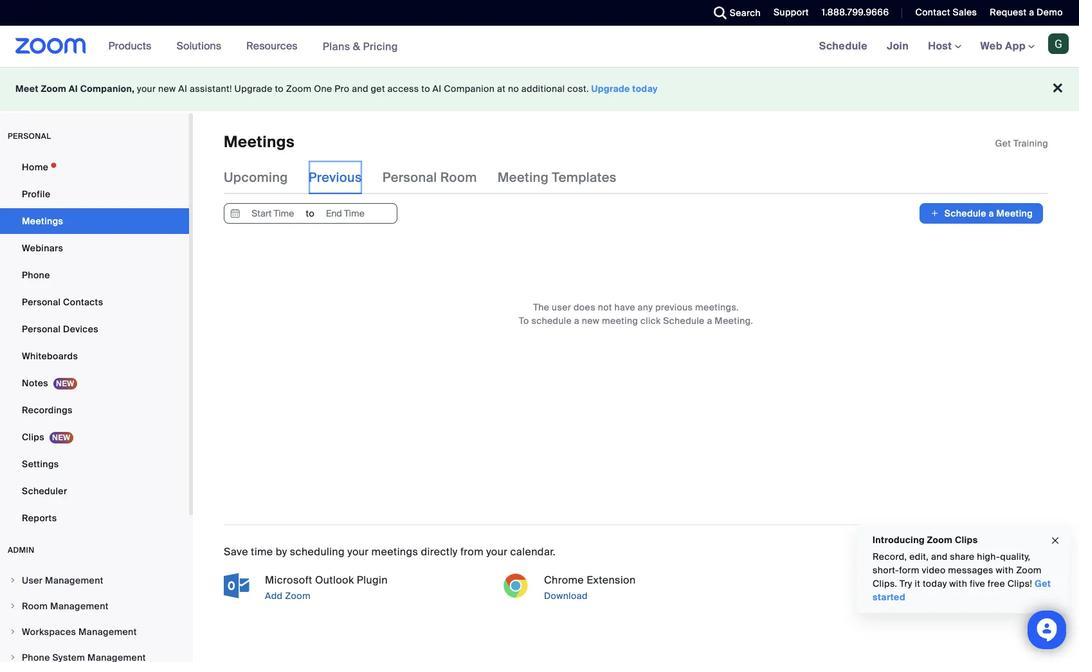 Task type: vqa. For each thing, say whether or not it's contained in the screenshot.
Date Range Picker End field
yes



Task type: describe. For each thing, give the bounding box(es) containing it.
web app button
[[980, 39, 1035, 53]]

time
[[251, 546, 273, 559]]

get for get training
[[995, 138, 1011, 149]]

meet zoom ai companion, footer
[[0, 67, 1079, 111]]

schedule link
[[809, 26, 877, 67]]

room management menu item
[[0, 594, 189, 619]]

user
[[552, 302, 571, 313]]

edit,
[[909, 551, 929, 563]]

1.888.799.9666 button up join
[[812, 0, 892, 26]]

0 horizontal spatial with
[[949, 578, 967, 590]]

personal for personal contacts
[[22, 296, 61, 308]]

meeting inside tab list
[[498, 169, 549, 186]]

previous
[[309, 169, 362, 186]]

home link
[[0, 154, 189, 180]]

phone link
[[0, 262, 189, 288]]

user
[[22, 575, 43, 586]]

new inside meet zoom ai companion, footer
[[158, 83, 176, 95]]

join
[[887, 39, 909, 53]]

Date Range Picker End field
[[315, 204, 375, 223]]

pro
[[335, 83, 349, 95]]

personal contacts
[[22, 296, 103, 308]]

devices
[[63, 323, 98, 335]]

have
[[614, 302, 635, 313]]

from
[[460, 546, 484, 559]]

new inside the user does not have any previous meetings. to schedule a new meeting click schedule a meeting.
[[582, 315, 600, 327]]

at
[[497, 83, 506, 95]]

the user does not have any previous meetings. to schedule a new meeting click schedule a meeting.
[[519, 302, 753, 327]]

one
[[314, 83, 332, 95]]

microsoft outlook plugin add zoom
[[265, 574, 388, 602]]

reports
[[22, 513, 57, 524]]

contact sales
[[915, 6, 977, 18]]

resources
[[246, 39, 298, 53]]

personal menu menu
[[0, 154, 189, 532]]

five
[[970, 578, 985, 590]]

notes link
[[0, 370, 189, 396]]

upgrade today link
[[591, 83, 658, 95]]

request
[[990, 6, 1027, 18]]

join link
[[877, 26, 918, 67]]

Date Range Picker Start field
[[243, 204, 303, 223]]

room management
[[22, 601, 109, 612]]

add
[[265, 591, 283, 602]]

right image inside room management menu item
[[9, 603, 17, 610]]

calendar.
[[510, 546, 556, 559]]

products button
[[108, 26, 157, 67]]

does
[[574, 302, 595, 313]]

demo
[[1037, 6, 1063, 18]]

it
[[915, 578, 920, 590]]

zoom inside record, edit, and share high-quality, short-form video messages with zoom clips. try it today with five free clips!
[[1016, 565, 1042, 576]]

personal devices link
[[0, 316, 189, 342]]

app
[[1005, 39, 1026, 53]]

messages
[[948, 565, 993, 576]]

contacts
[[63, 296, 103, 308]]

to inside popup button
[[306, 208, 315, 220]]

personal room
[[383, 169, 477, 186]]

meetings
[[371, 546, 418, 559]]

meeting inside button
[[996, 208, 1033, 220]]

search button
[[704, 0, 764, 26]]

right image for workspaces management
[[9, 628, 17, 636]]

1.888.799.9666
[[822, 6, 889, 18]]

clips.
[[873, 578, 897, 590]]

zoom up edit,
[[927, 534, 953, 546]]

settings
[[22, 459, 59, 470]]

video
[[922, 565, 946, 576]]

schedule for schedule
[[819, 39, 868, 53]]

try
[[900, 578, 912, 590]]

save time by scheduling your meetings directly from your calendar.
[[224, 546, 556, 559]]

templates
[[552, 169, 617, 186]]

training
[[1014, 138, 1048, 149]]

profile link
[[0, 181, 189, 207]]

additional
[[521, 83, 565, 95]]

0 horizontal spatial to
[[275, 83, 284, 95]]

access
[[388, 83, 419, 95]]

get training link
[[995, 138, 1048, 149]]

a down does
[[574, 315, 579, 327]]

room inside tabs of meeting tab list
[[440, 169, 477, 186]]

no
[[508, 83, 519, 95]]

close image
[[1050, 533, 1060, 548]]

download
[[544, 591, 588, 602]]

cost.
[[567, 83, 589, 95]]

your for meetings
[[347, 546, 369, 559]]

schedule
[[531, 315, 572, 327]]

sales
[[953, 6, 977, 18]]

plans
[[323, 40, 350, 53]]

microsoft
[[265, 574, 312, 587]]

and inside record, edit, and share high-quality, short-form video messages with zoom clips. try it today with five free clips!
[[931, 551, 948, 563]]

host button
[[928, 39, 961, 53]]

webinars
[[22, 242, 63, 254]]

date image
[[228, 204, 243, 223]]

2 horizontal spatial to
[[421, 83, 430, 95]]

management for room management
[[50, 601, 109, 612]]

1 ai from the left
[[69, 83, 78, 95]]

assistant!
[[190, 83, 232, 95]]

tabs of meeting tab list
[[224, 161, 637, 194]]

2 right image from the top
[[9, 654, 17, 662]]

chrome
[[544, 574, 584, 587]]

outlook
[[315, 574, 354, 587]]

get started link
[[873, 578, 1051, 603]]

meeting templates
[[498, 169, 617, 186]]

right image for user management
[[9, 577, 17, 585]]

scheduling
[[290, 546, 345, 559]]

1 horizontal spatial with
[[996, 565, 1014, 576]]

schedule a meeting
[[945, 208, 1033, 220]]

share
[[950, 551, 975, 563]]

2 ai from the left
[[178, 83, 187, 95]]

management for user management
[[45, 575, 103, 586]]

by
[[276, 546, 287, 559]]

meeting
[[602, 315, 638, 327]]

search
[[730, 7, 761, 19]]

get for get started
[[1035, 578, 1051, 590]]

meet zoom ai companion, your new ai assistant! upgrade to zoom one pro and get access to ai companion at no additional cost. upgrade today
[[15, 83, 658, 95]]

settings link
[[0, 451, 189, 477]]



Task type: locate. For each thing, give the bounding box(es) containing it.
0 horizontal spatial upgrade
[[234, 83, 272, 95]]

right image left user on the left bottom of page
[[9, 577, 17, 585]]

ai left companion
[[433, 83, 442, 95]]

personal for personal room
[[383, 169, 437, 186]]

1 vertical spatial with
[[949, 578, 967, 590]]

0 vertical spatial personal
[[383, 169, 437, 186]]

a right add image at the top right of the page
[[989, 208, 994, 220]]

clips inside clips link
[[22, 432, 44, 443]]

0 vertical spatial clips
[[22, 432, 44, 443]]

2 upgrade from the left
[[591, 83, 630, 95]]

zoom logo image
[[15, 38, 86, 54]]

new down does
[[582, 315, 600, 327]]

meetings link
[[0, 208, 189, 234]]

1 vertical spatial room
[[22, 601, 48, 612]]

1 horizontal spatial new
[[582, 315, 600, 327]]

add image
[[930, 207, 939, 220]]

1 horizontal spatial and
[[931, 551, 948, 563]]

1 upgrade from the left
[[234, 83, 272, 95]]

clips up settings
[[22, 432, 44, 443]]

1 vertical spatial right image
[[9, 654, 17, 662]]

meetings navigation
[[809, 26, 1079, 68]]

solutions
[[176, 39, 221, 53]]

management for workspaces management
[[78, 626, 137, 638]]

a inside button
[[989, 208, 994, 220]]

previous
[[655, 302, 693, 313]]

zoom down microsoft
[[285, 591, 311, 602]]

ai left assistant!
[[178, 83, 187, 95]]

meetings up 'webinars'
[[22, 215, 63, 227]]

pricing
[[363, 40, 398, 53]]

0 horizontal spatial room
[[22, 601, 48, 612]]

0 horizontal spatial ai
[[69, 83, 78, 95]]

2 vertical spatial personal
[[22, 323, 61, 335]]

user management
[[22, 575, 103, 586]]

today inside record, edit, and share high-quality, short-form video messages with zoom clips. try it today with five free clips!
[[923, 578, 947, 590]]

0 vertical spatial meetings
[[224, 132, 295, 152]]

meetings up upcoming
[[224, 132, 295, 152]]

1 right image from the top
[[9, 603, 17, 610]]

management up room management on the bottom of page
[[45, 575, 103, 586]]

with up free
[[996, 565, 1014, 576]]

personal
[[383, 169, 437, 186], [22, 296, 61, 308], [22, 323, 61, 335]]

profile picture image
[[1048, 33, 1069, 54]]

upgrade
[[234, 83, 272, 95], [591, 83, 630, 95]]

0 horizontal spatial get
[[995, 138, 1011, 149]]

to left 'date range picker end' field
[[306, 208, 315, 220]]

1 horizontal spatial upgrade
[[591, 83, 630, 95]]

1 horizontal spatial get
[[1035, 578, 1051, 590]]

today inside meet zoom ai companion, footer
[[632, 83, 658, 95]]

1 vertical spatial get
[[1035, 578, 1051, 590]]

0 vertical spatial get
[[995, 138, 1011, 149]]

1 vertical spatial right image
[[9, 628, 17, 636]]

0 horizontal spatial meetings
[[22, 215, 63, 227]]

solutions button
[[176, 26, 227, 67]]

1.888.799.9666 button
[[812, 0, 892, 26], [822, 6, 889, 18]]

personal devices
[[22, 323, 98, 335]]

room
[[440, 169, 477, 186], [22, 601, 48, 612]]

1 vertical spatial management
[[50, 601, 109, 612]]

0 vertical spatial and
[[352, 83, 368, 95]]

notes
[[22, 377, 48, 389]]

0 vertical spatial right image
[[9, 603, 17, 610]]

0 vertical spatial right image
[[9, 577, 17, 585]]

1 vertical spatial schedule
[[945, 208, 986, 220]]

your up plugin
[[347, 546, 369, 559]]

right image left workspaces
[[9, 628, 17, 636]]

workspaces management
[[22, 626, 137, 638]]

download link
[[541, 589, 769, 604]]

clips
[[22, 432, 44, 443], [955, 534, 978, 546]]

and inside meet zoom ai companion, footer
[[352, 83, 368, 95]]

0 vertical spatial with
[[996, 565, 1014, 576]]

clips up share on the right
[[955, 534, 978, 546]]

your for new
[[137, 83, 156, 95]]

not
[[598, 302, 612, 313]]

upgrade right cost.
[[591, 83, 630, 95]]

workspaces management menu item
[[0, 620, 189, 644]]

1 horizontal spatial clips
[[955, 534, 978, 546]]

right image inside user management menu item
[[9, 577, 17, 585]]

resources button
[[246, 26, 303, 67]]

1 horizontal spatial room
[[440, 169, 477, 186]]

1 horizontal spatial your
[[347, 546, 369, 559]]

1 vertical spatial meetings
[[22, 215, 63, 227]]

management down room management menu item
[[78, 626, 137, 638]]

phone
[[22, 269, 50, 281]]

new left assistant!
[[158, 83, 176, 95]]

schedule for schedule a meeting
[[945, 208, 986, 220]]

1 vertical spatial new
[[582, 315, 600, 327]]

introducing
[[873, 534, 925, 546]]

your inside meet zoom ai companion, footer
[[137, 83, 156, 95]]

your
[[137, 83, 156, 95], [347, 546, 369, 559], [486, 546, 508, 559]]

plans & pricing link
[[323, 40, 398, 53], [323, 40, 398, 53]]

schedule
[[819, 39, 868, 53], [945, 208, 986, 220], [663, 315, 705, 327]]

and left get
[[352, 83, 368, 95]]

plugin
[[357, 574, 388, 587]]

profile
[[22, 188, 50, 200]]

personal inside tabs of meeting tab list
[[383, 169, 437, 186]]

schedule inside meetings navigation
[[819, 39, 868, 53]]

personal
[[8, 131, 51, 141]]

introducing zoom clips
[[873, 534, 978, 546]]

home
[[22, 161, 48, 173]]

upgrade down product information navigation
[[234, 83, 272, 95]]

add zoom link
[[262, 589, 490, 604]]

0 horizontal spatial your
[[137, 83, 156, 95]]

room inside menu item
[[22, 601, 48, 612]]

2 vertical spatial management
[[78, 626, 137, 638]]

banner containing products
[[0, 26, 1079, 68]]

2 horizontal spatial schedule
[[945, 208, 986, 220]]

schedule down previous
[[663, 315, 705, 327]]

with down messages at the bottom of page
[[949, 578, 967, 590]]

ai
[[69, 83, 78, 95], [178, 83, 187, 95], [433, 83, 442, 95]]

1 vertical spatial meeting
[[996, 208, 1033, 220]]

support
[[774, 6, 809, 18]]

schedule down 1.888.799.9666 at the top right
[[819, 39, 868, 53]]

0 horizontal spatial and
[[352, 83, 368, 95]]

0 horizontal spatial clips
[[22, 432, 44, 443]]

admin
[[8, 545, 35, 556]]

1 horizontal spatial to
[[306, 208, 315, 220]]

meet
[[15, 83, 39, 95]]

0 vertical spatial today
[[632, 83, 658, 95]]

get
[[995, 138, 1011, 149], [1035, 578, 1051, 590]]

1 vertical spatial personal
[[22, 296, 61, 308]]

the
[[533, 302, 549, 313]]

your right from at the left of page
[[486, 546, 508, 559]]

0 vertical spatial meeting
[[498, 169, 549, 186]]

zoom right meet
[[41, 83, 66, 95]]

request a demo link
[[980, 0, 1079, 26], [990, 6, 1063, 18]]

0 horizontal spatial meeting
[[498, 169, 549, 186]]

get right clips!
[[1035, 578, 1051, 590]]

companion,
[[80, 83, 135, 95]]

get left training
[[995, 138, 1011, 149]]

chrome extension download
[[544, 574, 636, 602]]

1 vertical spatial today
[[923, 578, 947, 590]]

clips link
[[0, 424, 189, 450]]

0 horizontal spatial today
[[632, 83, 658, 95]]

user management menu item
[[0, 568, 189, 593]]

0 vertical spatial room
[[440, 169, 477, 186]]

2 horizontal spatial your
[[486, 546, 508, 559]]

banner
[[0, 26, 1079, 68]]

1 vertical spatial and
[[931, 551, 948, 563]]

any
[[638, 302, 653, 313]]

1 vertical spatial clips
[[955, 534, 978, 546]]

started
[[873, 592, 905, 603]]

1 horizontal spatial ai
[[178, 83, 187, 95]]

and up "video"
[[931, 551, 948, 563]]

new
[[158, 83, 176, 95], [582, 315, 600, 327]]

host
[[928, 39, 955, 53]]

to down resources dropdown button on the left of the page
[[275, 83, 284, 95]]

1.888.799.9666 button up the schedule link
[[822, 6, 889, 18]]

1 right image from the top
[[9, 577, 17, 585]]

schedule inside button
[[945, 208, 986, 220]]

0 horizontal spatial schedule
[[663, 315, 705, 327]]

clips!
[[1008, 578, 1032, 590]]

zoom up clips!
[[1016, 565, 1042, 576]]

get
[[371, 83, 385, 95]]

get inside get started
[[1035, 578, 1051, 590]]

1 horizontal spatial today
[[923, 578, 947, 590]]

recordings link
[[0, 397, 189, 423]]

high-
[[977, 551, 1000, 563]]

right image inside workspaces management menu item
[[9, 628, 17, 636]]

0 vertical spatial management
[[45, 575, 103, 586]]

management up workspaces management
[[50, 601, 109, 612]]

right image
[[9, 603, 17, 610], [9, 654, 17, 662]]

products
[[108, 39, 151, 53]]

your right companion,
[[137, 83, 156, 95]]

upcoming
[[224, 169, 288, 186]]

web
[[980, 39, 1003, 53]]

get started
[[873, 578, 1051, 603]]

menu item
[[0, 646, 189, 662]]

schedule right add image at the top right of the page
[[945, 208, 986, 220]]

meetings inside "link"
[[22, 215, 63, 227]]

zoom inside microsoft outlook plugin add zoom
[[285, 591, 311, 602]]

1 horizontal spatial meetings
[[224, 132, 295, 152]]

extension
[[587, 574, 636, 587]]

personal for personal devices
[[22, 323, 61, 335]]

a down meetings.
[[707, 315, 712, 327]]

a left demo
[[1029, 6, 1034, 18]]

zoom
[[41, 83, 66, 95], [286, 83, 312, 95], [927, 534, 953, 546], [1016, 565, 1042, 576], [285, 591, 311, 602]]

0 horizontal spatial new
[[158, 83, 176, 95]]

to right access
[[421, 83, 430, 95]]

meetings.
[[695, 302, 739, 313]]

plans & pricing
[[323, 40, 398, 53]]

admin menu menu
[[0, 568, 189, 662]]

to
[[519, 315, 529, 327]]

management
[[45, 575, 103, 586], [50, 601, 109, 612], [78, 626, 137, 638]]

form
[[899, 565, 919, 576]]

0 vertical spatial new
[[158, 83, 176, 95]]

meeting.
[[715, 315, 753, 327]]

3 ai from the left
[[433, 83, 442, 95]]

short-
[[873, 565, 899, 576]]

0 vertical spatial schedule
[[819, 39, 868, 53]]

2 right image from the top
[[9, 628, 17, 636]]

get training
[[995, 138, 1048, 149]]

1 horizontal spatial schedule
[[819, 39, 868, 53]]

record, edit, and share high-quality, short-form video messages with zoom clips. try it today with five free clips!
[[873, 551, 1042, 590]]

click
[[641, 315, 661, 327]]

directly
[[421, 546, 458, 559]]

workspaces
[[22, 626, 76, 638]]

right image
[[9, 577, 17, 585], [9, 628, 17, 636]]

to button
[[224, 203, 397, 224]]

ai left companion,
[[69, 83, 78, 95]]

zoom left one
[[286, 83, 312, 95]]

1 horizontal spatial meeting
[[996, 208, 1033, 220]]

2 horizontal spatial ai
[[433, 83, 442, 95]]

save
[[224, 546, 248, 559]]

recordings
[[22, 404, 73, 416]]

schedule inside the user does not have any previous meetings. to schedule a new meeting click schedule a meeting.
[[663, 315, 705, 327]]

product information navigation
[[99, 26, 408, 68]]

2 vertical spatial schedule
[[663, 315, 705, 327]]

contact sales link
[[906, 0, 980, 26], [915, 6, 977, 18]]



